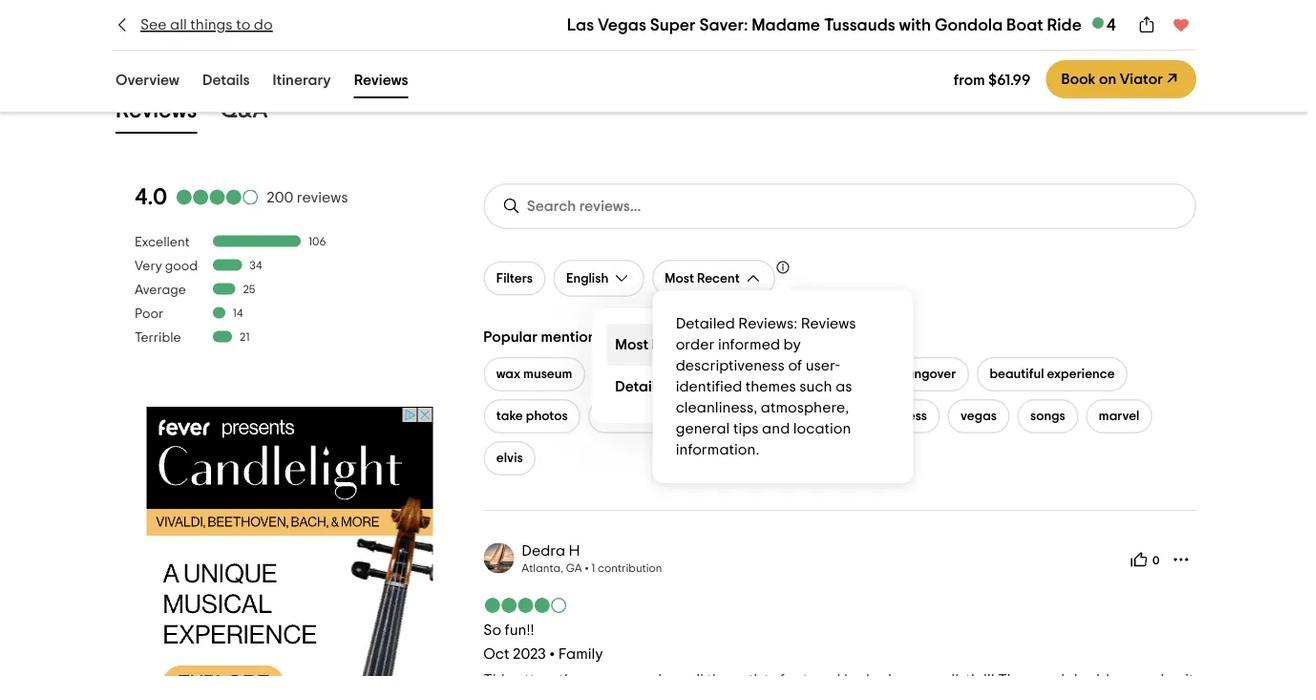 Task type: vqa. For each thing, say whether or not it's contained in the screenshot.
the bottom Dollars
no



Task type: describe. For each thing, give the bounding box(es) containing it.
filters button
[[484, 261, 546, 295]]

elvis
[[496, 452, 523, 465]]

the hangover
[[876, 367, 956, 381]]

106
[[308, 236, 326, 248]]

fun!!
[[505, 622, 534, 637]]

4.0
[[135, 186, 167, 208]]

list
[[738, 410, 755, 423]]

wonderful package
[[725, 367, 842, 381]]

tab list containing reviews
[[89, 89, 1220, 137]]

see all things to do
[[140, 17, 273, 32]]

open options menu image
[[1172, 550, 1191, 569]]

reviews down overview button
[[116, 99, 197, 122]]

las
[[567, 16, 594, 33]]

to
[[236, 17, 251, 32]]

remove from trip image
[[1172, 15, 1191, 34]]

0 button
[[1124, 544, 1166, 575]]

reviews right itinerary
[[354, 72, 408, 87]]

by
[[784, 337, 801, 352]]

descriptiveness
[[676, 358, 785, 373]]

hotel
[[661, 367, 692, 381]]

wax museum
[[496, 367, 572, 381]]

tussauds
[[824, 16, 896, 33]]

itinerary button
[[269, 67, 335, 98]]

most for list box containing most recent
[[615, 337, 649, 352]]

beautiful experience button
[[977, 357, 1128, 391]]

$61.99
[[988, 72, 1031, 87]]

2023
[[513, 646, 546, 662]]

english
[[566, 272, 609, 285]]

take photos
[[496, 410, 568, 423]]

such
[[800, 379, 832, 394]]

q&a button
[[216, 92, 272, 134]]

dedra
[[522, 543, 565, 558]]

reviews inside detailed reviews: reviews order informed by descriptiveness of user- identified themes such as cleanliness, atmosphere, general tips and location information.
[[801, 316, 856, 331]]

fun
[[641, 410, 660, 423]]

book on viator link
[[1046, 60, 1197, 98]]

vegas
[[598, 16, 646, 33]]

marvel
[[1099, 410, 1140, 423]]

details
[[202, 72, 250, 87]]

photos
[[526, 410, 568, 423]]

reviews
[[297, 189, 348, 205]]

overview button
[[112, 67, 183, 98]]

venetian hotel
[[606, 367, 692, 381]]

viator
[[1120, 72, 1163, 87]]

likeness button
[[868, 399, 940, 433]]

with
[[899, 16, 931, 33]]

museum
[[523, 367, 572, 381]]

las vegas super saver: madame tussauds with gondola boat ride
[[567, 16, 1082, 33]]

200
[[267, 189, 294, 205]]

Search search field
[[527, 197, 686, 215]]

so
[[484, 622, 501, 637]]

package
[[788, 367, 842, 381]]

of inside button
[[626, 410, 638, 423]]

most recent button
[[652, 260, 776, 297]]

•
[[549, 646, 555, 662]]

list box containing most recent
[[592, 308, 776, 423]]

location
[[793, 421, 851, 436]]

1 horizontal spatial 4.0 of 5 bubbles image
[[484, 598, 568, 613]]

dedra h link
[[522, 543, 580, 558]]

wax
[[496, 367, 521, 381]]

0 vertical spatial 4.0 of 5 bubbles image
[[175, 189, 259, 205]]

atmosphere,
[[761, 400, 849, 415]]

themes
[[746, 379, 796, 394]]

songs button
[[1018, 399, 1078, 433]]

from $61.99
[[954, 72, 1031, 87]]

bucket list button
[[681, 399, 768, 433]]

boat
[[1007, 16, 1044, 33]]

see
[[140, 17, 167, 32]]

gondolier button
[[776, 399, 860, 433]]

take
[[496, 410, 523, 423]]

most recent for list box containing most recent
[[615, 337, 701, 352]]

filter reviews element
[[135, 234, 445, 353]]

and
[[762, 421, 790, 436]]

elvis button
[[484, 441, 536, 475]]

reviews inside list box
[[677, 379, 731, 394]]

200 reviews
[[267, 189, 348, 205]]

do
[[254, 17, 273, 32]]

detailed reviews: reviews order informed by descriptiveness of user- identified themes such as cleanliness, atmosphere, general tips and location information.
[[676, 316, 856, 457]]

recent inside popup button
[[697, 272, 740, 285]]

dedra h atlanta, ga 1 contribution
[[522, 543, 662, 574]]

wonderful package button
[[712, 357, 855, 391]]

overview
[[116, 72, 180, 87]]

bucket
[[694, 410, 735, 423]]

very
[[135, 259, 162, 272]]

vegas
[[961, 410, 997, 423]]

songs
[[1030, 410, 1066, 423]]

dedra h image
[[484, 543, 514, 573]]

beautiful experience
[[990, 367, 1115, 381]]



Task type: locate. For each thing, give the bounding box(es) containing it.
0 vertical spatial detailed
[[676, 316, 735, 331]]

the hangover button
[[863, 357, 969, 391]]

recent up "reviews:"
[[697, 272, 740, 285]]

0 horizontal spatial detailed
[[615, 379, 674, 394]]

oct
[[484, 646, 509, 662]]

terrible
[[135, 331, 181, 344]]

most inside list box
[[615, 337, 649, 352]]

most inside popup button
[[665, 272, 694, 285]]

4.0 of 5 bubbles image up fun!!
[[484, 598, 568, 613]]

ga
[[566, 562, 582, 574]]

take photos button
[[484, 399, 581, 433]]

tips
[[733, 421, 759, 436]]

of left fun
[[626, 410, 638, 423]]

good
[[165, 259, 198, 272]]

of inside detailed reviews: reviews order informed by descriptiveness of user- identified themes such as cleanliness, atmosphere, general tips and location information.
[[788, 358, 802, 373]]

order
[[676, 337, 715, 352]]

0 horizontal spatial reviews button
[[112, 92, 201, 134]]

book on viator
[[1061, 72, 1163, 87]]

atlanta,
[[522, 562, 564, 574]]

detailed for detailed reviews
[[615, 379, 674, 394]]

recent
[[697, 272, 740, 285], [652, 337, 701, 352]]

of down by
[[788, 358, 802, 373]]

1 vertical spatial most
[[615, 337, 649, 352]]

1 vertical spatial detailed
[[615, 379, 674, 394]]

so fun!! oct 2023 • family
[[484, 622, 603, 662]]

reviews up cleanliness, in the bottom right of the page
[[677, 379, 731, 394]]

advertisement region
[[147, 407, 433, 676]]

1 vertical spatial 4.0 of 5 bubbles image
[[484, 598, 568, 613]]

average
[[135, 283, 186, 296]]

user-
[[806, 358, 840, 373]]

0 vertical spatial of
[[788, 358, 802, 373]]

search image
[[502, 197, 521, 216]]

reviews button right itinerary button
[[350, 67, 412, 98]]

detailed
[[676, 316, 735, 331], [615, 379, 674, 394]]

beautiful
[[990, 367, 1044, 381]]

so fun!! link
[[484, 622, 534, 637]]

most
[[665, 272, 694, 285], [615, 337, 649, 352]]

q&a
[[220, 99, 268, 122]]

0 vertical spatial recent
[[697, 272, 740, 285]]

0 vertical spatial most
[[665, 272, 694, 285]]

0 vertical spatial most recent
[[665, 272, 740, 285]]

1
[[591, 562, 595, 574]]

contribution
[[598, 562, 662, 574]]

2 tab list from the top
[[89, 89, 1220, 137]]

likeness
[[880, 410, 927, 423]]

english button
[[554, 260, 644, 297]]

ride
[[1047, 16, 1082, 33]]

4
[[1107, 16, 1116, 33]]

detailed for detailed reviews: reviews order informed by descriptiveness of user- identified themes such as cleanliness, atmosphere, general tips and location information.
[[676, 316, 735, 331]]

informed
[[718, 337, 780, 352]]

filters
[[496, 272, 533, 285]]

gondola
[[935, 16, 1003, 33]]

1 vertical spatial of
[[626, 410, 638, 423]]

detailed up fun
[[615, 379, 674, 394]]

excellent
[[135, 235, 190, 249]]

lots of fun button
[[589, 399, 673, 433]]

tab list
[[89, 63, 435, 102], [89, 89, 1220, 137]]

0
[[1153, 555, 1160, 567]]

things
[[190, 17, 233, 32]]

detailed reviews: reviews order informed by descriptiveness of user- identified themes such as cleanliness, atmosphere, general tips and location information. tooltip
[[653, 282, 914, 483]]

1 vertical spatial recent
[[652, 337, 701, 352]]

most recent inside list box
[[615, 337, 701, 352]]

4.0 of 5 bubbles image
[[175, 189, 259, 205], [484, 598, 568, 613]]

bucket list
[[694, 410, 755, 423]]

most recent for most recent popup button
[[665, 272, 740, 285]]

cleanliness,
[[676, 400, 758, 415]]

detailed up order
[[676, 316, 735, 331]]

venetian hotel button
[[593, 357, 705, 391]]

detailed inside detailed reviews: reviews order informed by descriptiveness of user- identified themes such as cleanliness, atmosphere, general tips and location information.
[[676, 316, 735, 331]]

4.0 of 5 bubbles image left 200
[[175, 189, 259, 205]]

general
[[676, 421, 730, 436]]

madame
[[752, 16, 820, 33]]

reviews
[[354, 72, 408, 87], [116, 99, 197, 122], [801, 316, 856, 331], [677, 379, 731, 394]]

saver:
[[700, 16, 748, 33]]

recent up hotel
[[652, 337, 701, 352]]

0 horizontal spatial of
[[626, 410, 638, 423]]

lots
[[601, 410, 623, 423]]

detailed reviews
[[615, 379, 731, 394]]

most up order
[[665, 272, 694, 285]]

on
[[1099, 72, 1117, 87]]

experience
[[1047, 367, 1115, 381]]

popular mentions
[[484, 329, 603, 344]]

reviews button
[[350, 67, 412, 98], [112, 92, 201, 134]]

poor
[[135, 307, 164, 320]]

1 horizontal spatial reviews button
[[350, 67, 412, 98]]

most recent inside popup button
[[665, 272, 740, 285]]

venetian
[[606, 367, 658, 381]]

1 horizontal spatial most
[[665, 272, 694, 285]]

detailed inside list box
[[615, 379, 674, 394]]

most for most recent popup button
[[665, 272, 694, 285]]

list box
[[592, 308, 776, 423]]

super
[[650, 16, 696, 33]]

0 horizontal spatial most
[[615, 337, 649, 352]]

h
[[569, 543, 580, 558]]

14
[[233, 308, 243, 319]]

family
[[559, 646, 603, 662]]

34
[[250, 260, 262, 272]]

all
[[170, 17, 187, 32]]

most recent up order
[[665, 272, 740, 285]]

share image
[[1137, 15, 1157, 34]]

most up venetian
[[615, 337, 649, 352]]

lots of fun
[[601, 410, 660, 423]]

vegas button
[[948, 399, 1010, 433]]

marvel button
[[1086, 399, 1153, 433]]

wonderful
[[725, 367, 785, 381]]

1 vertical spatial most recent
[[615, 337, 701, 352]]

information.
[[676, 442, 760, 457]]

reviews button down overview
[[112, 92, 201, 134]]

1 horizontal spatial of
[[788, 358, 802, 373]]

1 tab list from the top
[[89, 63, 435, 102]]

reviews up by
[[801, 316, 856, 331]]

0 horizontal spatial 4.0 of 5 bubbles image
[[175, 189, 259, 205]]

25
[[243, 284, 255, 295]]

mentions
[[541, 329, 603, 344]]

the
[[876, 367, 896, 381]]

tab list containing overview
[[89, 63, 435, 102]]

1 horizontal spatial detailed
[[676, 316, 735, 331]]

most recent up venetian hotel button
[[615, 337, 701, 352]]

from
[[954, 72, 985, 87]]

details button
[[199, 67, 254, 98]]



